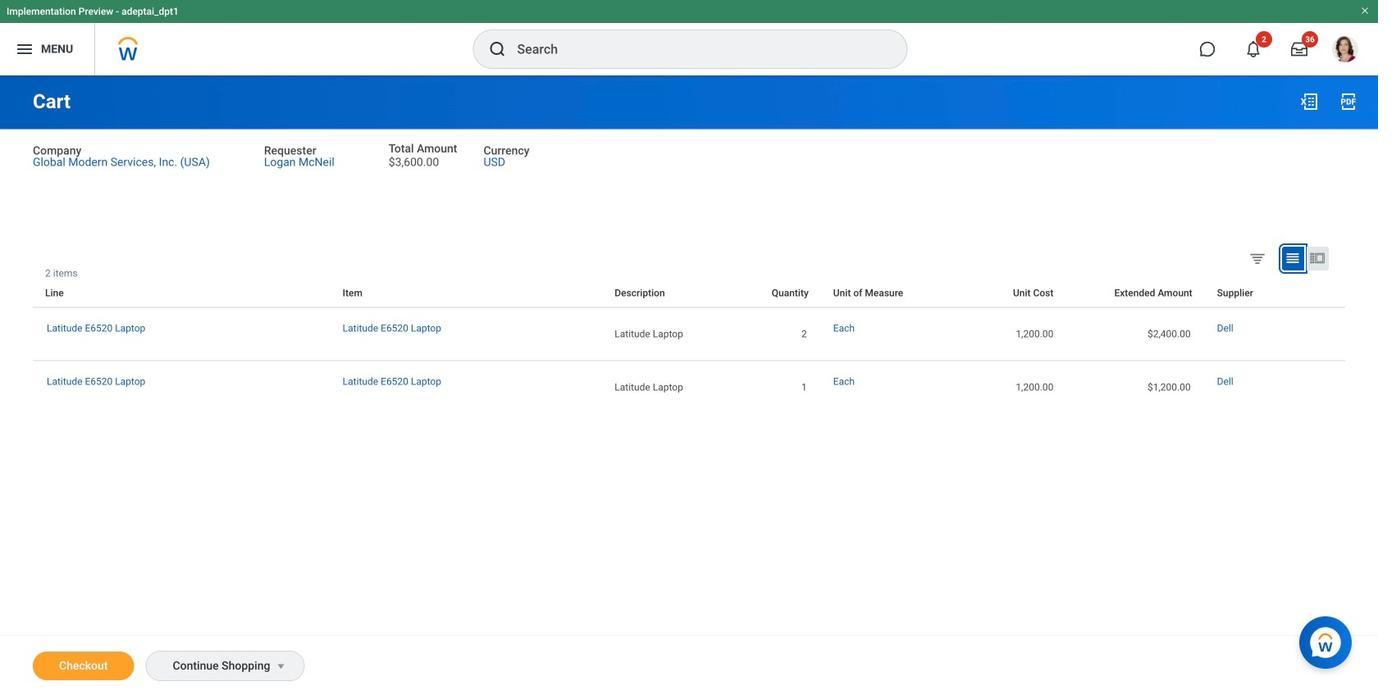 Task type: locate. For each thing, give the bounding box(es) containing it.
option group
[[1245, 246, 1341, 274]]

close environment banner image
[[1360, 6, 1370, 16]]

search image
[[488, 39, 507, 59]]

profile logan mcneil image
[[1332, 36, 1359, 66]]

toggle to list detail view image
[[1309, 250, 1326, 266]]

toolbar
[[1333, 268, 1345, 279]]

main content
[[0, 75, 1378, 696]]

banner
[[0, 0, 1378, 75]]

toggle to grid view image
[[1285, 250, 1301, 266]]



Task type: vqa. For each thing, say whether or not it's contained in the screenshot.
2nd EMPLOYEE'S PHOTO (MAXIMILIAN SCHNEIDER) from the bottom of the page
no



Task type: describe. For each thing, give the bounding box(es) containing it.
Search Workday  search field
[[517, 31, 873, 67]]

notifications large image
[[1245, 41, 1262, 57]]

caret down image
[[271, 660, 291, 674]]

select to filter grid data image
[[1249, 250, 1267, 267]]

inbox large image
[[1291, 41, 1308, 57]]

justify image
[[15, 39, 34, 59]]

view printable version (pdf) image
[[1339, 92, 1359, 112]]

export to excel image
[[1299, 92, 1319, 112]]

Toggle to List Detail view radio
[[1307, 247, 1329, 271]]

Toggle to Grid view radio
[[1282, 247, 1304, 271]]



